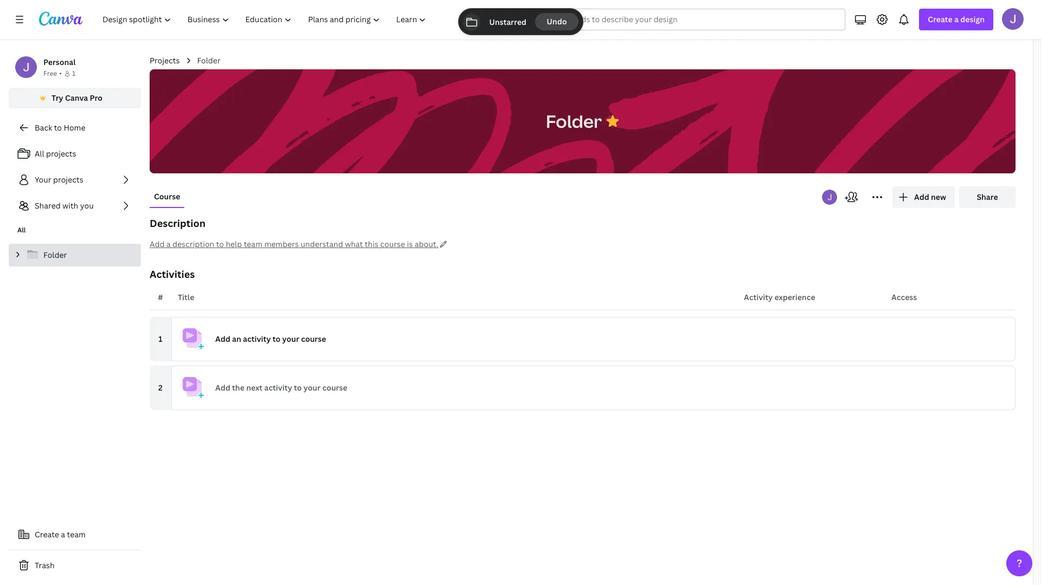 Task type: vqa. For each thing, say whether or not it's contained in the screenshot.
Your projects link
yes



Task type: describe. For each thing, give the bounding box(es) containing it.
1 vertical spatial your
[[304, 383, 321, 393]]

folder inside folder link
[[43, 250, 67, 260]]

jacob simon image
[[1003, 8, 1024, 30]]

what
[[345, 239, 363, 250]]

create for create a team
[[35, 530, 59, 540]]

1 vertical spatial 1
[[159, 334, 163, 344]]

unstarred
[[489, 17, 526, 27]]

projects for your projects
[[53, 175, 83, 185]]

folder button
[[541, 104, 608, 139]]

add a description to help team members understand what this course is about. button
[[150, 239, 1016, 251]]

add for add a description to help team members understand what this course is about.
[[150, 239, 165, 250]]

•
[[59, 69, 62, 78]]

activities
[[150, 268, 195, 281]]

free •
[[43, 69, 62, 78]]

with
[[62, 201, 78, 211]]

you
[[80, 201, 94, 211]]

the
[[232, 383, 245, 393]]

try canva pro button
[[9, 88, 141, 109]]

your
[[35, 175, 51, 185]]

add for add an activity to your course
[[215, 334, 230, 344]]

undo button
[[535, 13, 579, 30]]

is
[[407, 239, 413, 250]]

members
[[264, 239, 299, 250]]

course inside button
[[380, 239, 405, 250]]

folder for folder button
[[546, 109, 602, 133]]

undo
[[547, 16, 567, 27]]

next
[[246, 383, 263, 393]]

folder for topmost folder link
[[197, 55, 221, 66]]

try
[[52, 93, 63, 103]]

shared with you link
[[9, 195, 141, 217]]

trash link
[[9, 556, 141, 577]]

all for all projects
[[35, 149, 44, 159]]

add for add the next activity to your course
[[215, 383, 230, 393]]

add new
[[915, 192, 947, 202]]

create a team button
[[9, 525, 141, 546]]

create a design
[[928, 14, 985, 24]]

list containing all projects
[[9, 143, 141, 217]]

0 vertical spatial folder link
[[197, 55, 221, 67]]

course inside dropdown button
[[301, 334, 326, 344]]

pro
[[90, 93, 102, 103]]

home
[[64, 123, 85, 133]]

trash
[[35, 561, 55, 571]]

team inside button
[[244, 239, 263, 250]]

this
[[365, 239, 379, 250]]

your projects
[[35, 175, 83, 185]]

all for all
[[17, 226, 26, 235]]

share button
[[960, 187, 1016, 208]]

projects
[[150, 55, 180, 66]]



Task type: locate. For each thing, give the bounding box(es) containing it.
1 vertical spatial folder link
[[9, 244, 141, 267]]

1 vertical spatial folder
[[546, 109, 602, 133]]

add an activity to your course button
[[171, 317, 1016, 362]]

create left design
[[928, 14, 953, 24]]

status
[[459, 9, 583, 35]]

projects inside your projects link
[[53, 175, 83, 185]]

team up trash link
[[67, 530, 86, 540]]

a for team
[[61, 530, 65, 540]]

0 vertical spatial your
[[282, 334, 299, 344]]

2 horizontal spatial folder
[[546, 109, 602, 133]]

1 vertical spatial create
[[35, 530, 59, 540]]

create inside dropdown button
[[928, 14, 953, 24]]

team
[[244, 239, 263, 250], [67, 530, 86, 540]]

0 vertical spatial course
[[380, 239, 405, 250]]

all projects
[[35, 149, 76, 159]]

folder
[[197, 55, 221, 66], [546, 109, 602, 133], [43, 250, 67, 260]]

None search field
[[520, 9, 846, 30]]

0 horizontal spatial folder
[[43, 250, 67, 260]]

1 vertical spatial team
[[67, 530, 86, 540]]

1 vertical spatial activity
[[264, 383, 292, 393]]

0 vertical spatial create
[[928, 14, 953, 24]]

add an activity to your course
[[215, 334, 326, 344]]

a left design
[[955, 14, 959, 24]]

0 vertical spatial 1
[[72, 69, 76, 78]]

back to home
[[35, 123, 85, 133]]

create inside button
[[35, 530, 59, 540]]

add left the "new"
[[915, 192, 930, 202]]

1 horizontal spatial your
[[304, 383, 321, 393]]

a
[[955, 14, 959, 24], [166, 239, 171, 250], [61, 530, 65, 540]]

activity inside dropdown button
[[243, 334, 271, 344]]

a inside button
[[166, 239, 171, 250]]

activity
[[243, 334, 271, 344], [264, 383, 292, 393]]

to inside dropdown button
[[273, 334, 281, 344]]

activity right an
[[243, 334, 271, 344]]

title
[[178, 292, 194, 303]]

shared
[[35, 201, 61, 211]]

1 horizontal spatial all
[[35, 149, 44, 159]]

about.
[[415, 239, 439, 250]]

a inside dropdown button
[[955, 14, 959, 24]]

add left the
[[215, 383, 230, 393]]

all projects link
[[9, 143, 141, 165]]

Search search field
[[542, 9, 824, 30]]

design
[[961, 14, 985, 24]]

add inside button
[[150, 239, 165, 250]]

create for create a design
[[928, 14, 953, 24]]

shared with you
[[35, 201, 94, 211]]

add for add new
[[915, 192, 930, 202]]

access
[[892, 292, 918, 303]]

add new button
[[893, 187, 955, 208]]

activity experience
[[744, 292, 816, 303]]

activity
[[744, 292, 773, 303]]

1 right the '•'
[[72, 69, 76, 78]]

2 vertical spatial folder
[[43, 250, 67, 260]]

folder link
[[197, 55, 221, 67], [9, 244, 141, 267]]

try canva pro
[[52, 93, 102, 103]]

to left help
[[216, 239, 224, 250]]

help
[[226, 239, 242, 250]]

2 vertical spatial course
[[322, 383, 348, 393]]

description
[[150, 217, 206, 230]]

add the next activity to your course
[[215, 383, 348, 393]]

folder link right projects link on the top left of page
[[197, 55, 221, 67]]

projects inside all projects link
[[46, 149, 76, 159]]

0 horizontal spatial your
[[282, 334, 299, 344]]

projects
[[46, 149, 76, 159], [53, 175, 83, 185]]

add down description
[[150, 239, 165, 250]]

1 horizontal spatial team
[[244, 239, 263, 250]]

0 vertical spatial all
[[35, 149, 44, 159]]

team right help
[[244, 239, 263, 250]]

top level navigation element
[[95, 9, 436, 30]]

your inside "add an activity to your course" dropdown button
[[282, 334, 299, 344]]

0 horizontal spatial a
[[61, 530, 65, 540]]

1 horizontal spatial folder link
[[197, 55, 221, 67]]

your projects link
[[9, 169, 141, 191]]

projects down back to home
[[46, 149, 76, 159]]

projects for all projects
[[46, 149, 76, 159]]

experience
[[775, 292, 816, 303]]

back
[[35, 123, 52, 133]]

2
[[158, 383, 163, 393]]

a for description
[[166, 239, 171, 250]]

folder link down 'shared with you' link
[[9, 244, 141, 267]]

a for design
[[955, 14, 959, 24]]

1 vertical spatial projects
[[53, 175, 83, 185]]

all inside list
[[35, 149, 44, 159]]

2 vertical spatial a
[[61, 530, 65, 540]]

to right an
[[273, 334, 281, 344]]

status containing undo
[[459, 9, 583, 35]]

list
[[9, 143, 141, 217]]

team inside button
[[67, 530, 86, 540]]

to right back
[[54, 123, 62, 133]]

folder inside folder button
[[546, 109, 602, 133]]

2 horizontal spatial a
[[955, 14, 959, 24]]

to right next
[[294, 383, 302, 393]]

1 horizontal spatial create
[[928, 14, 953, 24]]

1 vertical spatial all
[[17, 226, 26, 235]]

create a team
[[35, 530, 86, 540]]

1 horizontal spatial folder
[[197, 55, 221, 66]]

0 vertical spatial a
[[955, 14, 959, 24]]

course
[[154, 192, 180, 202]]

0 vertical spatial projects
[[46, 149, 76, 159]]

1 horizontal spatial a
[[166, 239, 171, 250]]

1 horizontal spatial 1
[[159, 334, 163, 344]]

an
[[232, 334, 241, 344]]

to
[[54, 123, 62, 133], [216, 239, 224, 250], [273, 334, 281, 344], [294, 383, 302, 393]]

your
[[282, 334, 299, 344], [304, 383, 321, 393]]

0 horizontal spatial 1
[[72, 69, 76, 78]]

1
[[72, 69, 76, 78], [159, 334, 163, 344]]

free
[[43, 69, 57, 78]]

0 horizontal spatial all
[[17, 226, 26, 235]]

share
[[977, 192, 999, 202]]

a inside button
[[61, 530, 65, 540]]

1 vertical spatial a
[[166, 239, 171, 250]]

1 down #
[[159, 334, 163, 344]]

0 vertical spatial activity
[[243, 334, 271, 344]]

create a design button
[[920, 9, 994, 30]]

projects link
[[150, 55, 180, 67]]

1 vertical spatial course
[[301, 334, 326, 344]]

activity right next
[[264, 383, 292, 393]]

projects right your
[[53, 175, 83, 185]]

create up trash
[[35, 530, 59, 540]]

#
[[158, 292, 163, 303]]

a down description
[[166, 239, 171, 250]]

back to home link
[[9, 117, 141, 139]]

course
[[380, 239, 405, 250], [301, 334, 326, 344], [322, 383, 348, 393]]

0 horizontal spatial create
[[35, 530, 59, 540]]

description
[[173, 239, 214, 250]]

personal
[[43, 57, 76, 67]]

understand
[[301, 239, 343, 250]]

add left an
[[215, 334, 230, 344]]

new
[[932, 192, 947, 202]]

all
[[35, 149, 44, 159], [17, 226, 26, 235]]

0 vertical spatial team
[[244, 239, 263, 250]]

0 horizontal spatial team
[[67, 530, 86, 540]]

create
[[928, 14, 953, 24], [35, 530, 59, 540]]

add a description to help team members understand what this course is about.
[[150, 239, 439, 250]]

course button
[[150, 187, 185, 207]]

a up trash link
[[61, 530, 65, 540]]

add
[[915, 192, 930, 202], [150, 239, 165, 250], [215, 334, 230, 344], [215, 383, 230, 393]]

0 vertical spatial folder
[[197, 55, 221, 66]]

to inside button
[[216, 239, 224, 250]]

canva
[[65, 93, 88, 103]]

0 horizontal spatial folder link
[[9, 244, 141, 267]]



